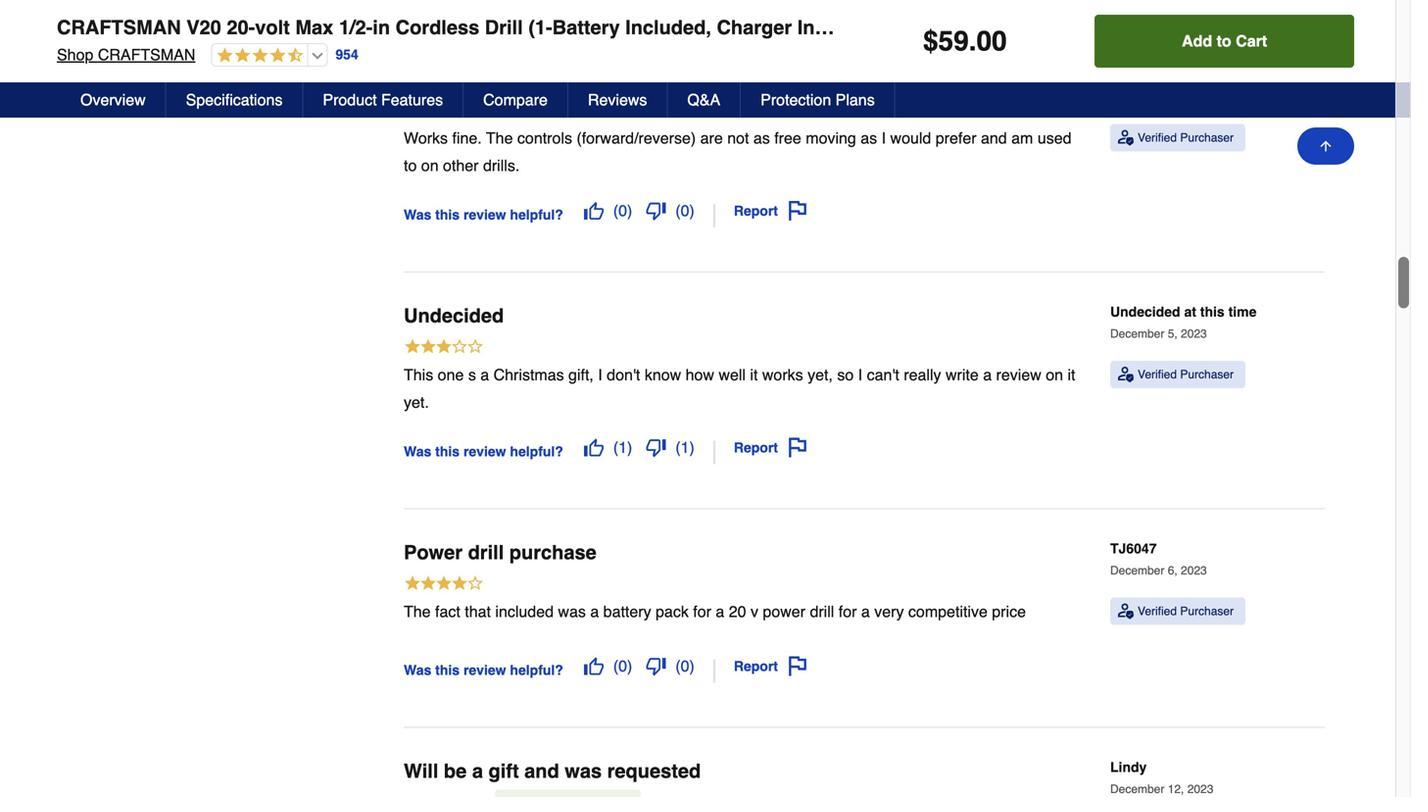 Task type: describe. For each thing, give the bounding box(es) containing it.
that
[[465, 602, 491, 620]]

( for thumb up icon corresponding to purchase
[[614, 657, 619, 675]]

flag image for money
[[788, 201, 808, 220]]

price
[[993, 602, 1027, 620]]

) down (forward/reverse)
[[628, 201, 633, 219]]

features
[[381, 91, 443, 109]]

battery
[[604, 602, 652, 620]]

report for money
[[734, 203, 779, 218]]

lindy december 12, 2023
[[1111, 759, 1214, 796]]

20
[[729, 602, 747, 620]]

prefer
[[936, 129, 977, 147]]

0 down pack
[[681, 657, 690, 675]]

1/2-
[[339, 16, 373, 39]]

1 vertical spatial was
[[565, 760, 602, 782]]

purchaser for undecided
[[1181, 368, 1235, 381]]

add to cart
[[1183, 32, 1268, 50]]

( 0 ) down pack
[[676, 657, 695, 675]]

a right s
[[481, 366, 489, 384]]

) for "thumb down" image associated with purchase
[[690, 657, 695, 675]]

reviews
[[588, 91, 648, 109]]

$ 59 . 00
[[924, 25, 1008, 57]]

2 vertical spatial drill
[[810, 602, 835, 620]]

verified for power drill purchase
[[1138, 604, 1178, 618]]

i inside works fine. the controls (forward/reverse) are not as free moving as i would prefer and am used to on other drills.
[[882, 129, 886, 147]]

report for purchase
[[734, 658, 779, 674]]

power drill purchase
[[404, 541, 597, 564]]

1 as from the left
[[754, 129, 770, 147]]

1 vertical spatial craftsman
[[98, 46, 195, 64]]

worth
[[404, 67, 460, 90]]

to inside works fine. the controls (forward/reverse) are not as free moving as i would prefer and am used to on other drills.
[[404, 156, 417, 174]]

5,
[[1168, 327, 1178, 341]]

12,
[[1168, 782, 1185, 796]]

this inside "undecided at this time december 5, 2023"
[[1201, 304, 1225, 319]]

this for power drill purchase
[[436, 662, 460, 678]]

fine.
[[452, 129, 482, 147]]

1 for second "thumb down" image from the top
[[681, 438, 690, 456]]

flag image for purchase
[[788, 656, 808, 676]]

2 report from the top
[[734, 440, 779, 455]]

a right write
[[984, 366, 992, 384]]

thumb up image for purchase
[[584, 656, 604, 676]]

helpful? for money
[[510, 207, 564, 223]]

undecided at this time december 5, 2023
[[1111, 304, 1257, 341]]

controls
[[518, 129, 573, 147]]

are
[[701, 129, 723, 147]]

( for thumb up icon associated with money
[[614, 201, 619, 219]]

0 down (forward/reverse)
[[619, 201, 628, 219]]

verified purchaser icon image for undecided
[[1119, 367, 1134, 382]]

helpful? for purchase
[[510, 662, 564, 678]]

a left 20
[[716, 602, 725, 620]]

pack
[[656, 602, 689, 620]]

can't
[[867, 366, 900, 384]]

the fact that included was a battery pack for a 20 v power drill for a very competitive price
[[404, 602, 1027, 620]]

0 vertical spatial drill
[[801, 67, 837, 90]]

(forward/reverse)
[[577, 129, 696, 147]]

the
[[466, 67, 495, 90]]

morris
[[1111, 67, 1153, 83]]

cart
[[1237, 32, 1268, 50]]

tj6047 december 6, 2023
[[1111, 541, 1208, 577]]

power
[[763, 602, 806, 620]]

review inside this one s a christmas gift, i don't know how well it works yet, so i can't really write a review on it yet.
[[997, 366, 1042, 384]]

0 horizontal spatial and
[[525, 760, 560, 782]]

verified for undecided
[[1138, 368, 1178, 381]]

1 verified purchaser from the top
[[1138, 131, 1235, 144]]

write
[[946, 366, 979, 384]]

works
[[404, 129, 448, 147]]

( for thumb up image
[[614, 438, 619, 456]]

00
[[977, 25, 1008, 57]]

1 horizontal spatial i
[[859, 366, 863, 384]]

shop
[[57, 46, 94, 64]]

) for "thumb down" image for money
[[690, 201, 695, 219]]

craftsman v20 20-volt max 1/2-in cordless drill (1-battery included, charger included)
[[57, 16, 885, 39]]

( for "thumb down" image associated with purchase
[[676, 657, 681, 675]]

( 0 ) down battery
[[614, 657, 633, 675]]

( 1 ) for thumb up image
[[614, 438, 633, 456]]

was this review helpful? for drill
[[404, 662, 564, 678]]

0 horizontal spatial for
[[569, 67, 595, 90]]

arrow up image
[[1319, 138, 1334, 154]]

moving
[[806, 129, 857, 147]]

review for power drill purchase
[[464, 662, 506, 678]]

not
[[728, 129, 750, 147]]

included
[[496, 602, 554, 620]]

2023 inside "undecided at this time december 5, 2023"
[[1182, 327, 1208, 341]]

2023 for lindy
[[1188, 782, 1214, 796]]

this
[[404, 366, 434, 384]]

shop craftsman
[[57, 46, 195, 64]]

and inside works fine. the controls (forward/reverse) are not as free moving as i would prefer and am used to on other drills.
[[981, 129, 1008, 147]]

works fine. the controls (forward/reverse) are not as free moving as i would prefer and am used to on other drills.
[[404, 129, 1072, 174]]

product
[[323, 91, 377, 109]]

product features
[[323, 91, 443, 109]]

was for worth
[[404, 207, 432, 223]]

free
[[775, 129, 802, 147]]

home
[[673, 67, 725, 90]]

tj6047
[[1111, 541, 1157, 556]]

0 horizontal spatial i
[[598, 366, 603, 384]]

protection
[[761, 91, 832, 109]]

( for "thumb down" image for money
[[676, 201, 681, 219]]

) for second "thumb down" image from the top
[[690, 438, 695, 456]]

report button for money
[[727, 194, 815, 227]]

add to cart button
[[1095, 15, 1355, 68]]

max
[[295, 16, 334, 39]]

a right be
[[472, 760, 483, 782]]

1 purchaser from the top
[[1181, 131, 1235, 144]]

v
[[751, 602, 759, 620]]

s
[[469, 366, 476, 384]]

would
[[891, 129, 932, 147]]

.
[[969, 25, 977, 57]]

don't
[[607, 366, 641, 384]]

1 it from the left
[[751, 366, 758, 384]]

2 was this review helpful? from the top
[[404, 444, 564, 459]]

( 0 ) down works fine. the controls (forward/reverse) are not as free moving as i would prefer and am used to on other drills.
[[676, 201, 695, 219]]

used
[[1038, 129, 1072, 147]]

0 down battery
[[619, 657, 628, 675]]

yet.
[[404, 393, 429, 411]]

4 stars image for power
[[404, 574, 484, 595]]

2023 for tj6047
[[1182, 564, 1208, 577]]

works
[[763, 366, 804, 384]]

know
[[645, 366, 682, 384]]

christmas
[[494, 366, 564, 384]]

0 vertical spatial craftsman
[[57, 16, 181, 39]]



Task type: locate. For each thing, give the bounding box(es) containing it.
0 horizontal spatial the
[[404, 602, 431, 620]]

0 horizontal spatial ( 1 )
[[614, 438, 633, 456]]

for left very on the bottom right
[[839, 602, 857, 620]]

this down the one at the top of page
[[436, 444, 460, 459]]

at
[[1185, 304, 1197, 319]]

specifications
[[186, 91, 283, 109]]

2 vertical spatial report button
[[727, 649, 815, 683]]

verified purchaser icon image down 'morris'
[[1119, 130, 1134, 145]]

2 vertical spatial was this review helpful?
[[404, 662, 564, 678]]

report
[[734, 203, 779, 218], [734, 440, 779, 455], [734, 658, 779, 674]]

i right so
[[859, 366, 863, 384]]

1 for thumb up image
[[619, 438, 628, 456]]

review down s
[[464, 444, 506, 459]]

verified purchaser down 5,
[[1138, 368, 1235, 381]]

4 stars image up 'fact'
[[404, 574, 484, 595]]

1 vertical spatial 2023
[[1182, 564, 1208, 577]]

will be a gift and was requested
[[404, 760, 701, 782]]

0 vertical spatial was this review helpful?
[[404, 207, 564, 223]]

drill
[[801, 67, 837, 90], [468, 541, 504, 564], [810, 602, 835, 620]]

1 vertical spatial and
[[525, 760, 560, 782]]

2 verified purchaser icon image from the top
[[1119, 367, 1134, 382]]

4.5 stars image
[[212, 47, 303, 65]]

2 vertical spatial december
[[1111, 782, 1165, 796]]

review for worth the money for a basic home project drill
[[464, 207, 506, 223]]

2 it from the left
[[1068, 366, 1076, 384]]

1 verified from the top
[[1138, 131, 1178, 144]]

this for undecided
[[436, 444, 460, 459]]

was right included
[[558, 602, 586, 620]]

2 verified purchaser from the top
[[1138, 368, 1235, 381]]

included,
[[626, 16, 712, 39]]

thumb up image down (forward/reverse)
[[584, 201, 604, 220]]

( down battery
[[614, 657, 619, 675]]

report button for purchase
[[727, 649, 815, 683]]

1 thumb up image from the top
[[584, 201, 604, 220]]

3 was from the top
[[404, 662, 432, 678]]

4 stars image
[[404, 100, 484, 121], [404, 574, 484, 595]]

1 vertical spatial helpful?
[[510, 444, 564, 459]]

purchaser down "add"
[[1181, 131, 1235, 144]]

3 stars image
[[404, 337, 484, 358]]

3 thumb down image from the top
[[646, 656, 666, 676]]

4 stars image for worth
[[404, 100, 484, 121]]

1 was from the top
[[404, 207, 432, 223]]

power
[[404, 541, 463, 564]]

1 vertical spatial the
[[404, 602, 431, 620]]

1 vertical spatial 4 stars image
[[404, 574, 484, 595]]

verified purchaser icon image for power drill purchase
[[1119, 603, 1134, 619]]

( down pack
[[676, 657, 681, 675]]

was this review helpful? down the that
[[404, 662, 564, 678]]

0 vertical spatial the
[[486, 129, 513, 147]]

flag image down "works" on the top right of the page
[[788, 438, 808, 457]]

drills.
[[483, 156, 520, 174]]

thumb down image down (forward/reverse)
[[646, 201, 666, 220]]

product features button
[[303, 82, 464, 118]]

cordless
[[396, 16, 480, 39]]

2 report button from the top
[[727, 431, 815, 464]]

as right 'not'
[[754, 129, 770, 147]]

0 down works fine. the controls (forward/reverse) are not as free moving as i would prefer and am used to on other drills.
[[681, 201, 690, 219]]

drill
[[485, 16, 523, 39]]

as right moving
[[861, 129, 878, 147]]

the
[[486, 129, 513, 147], [404, 602, 431, 620]]

0 vertical spatial helpful?
[[510, 207, 564, 223]]

1 horizontal spatial the
[[486, 129, 513, 147]]

( 1 ) right thumb up image
[[614, 438, 633, 456]]

for
[[569, 67, 595, 90], [693, 602, 712, 620], [839, 602, 857, 620]]

3 flag image from the top
[[788, 656, 808, 676]]

helpful?
[[510, 207, 564, 223], [510, 444, 564, 459], [510, 662, 564, 678]]

lindy
[[1111, 759, 1148, 775]]

2 vertical spatial purchaser
[[1181, 604, 1235, 618]]

helpful? down drills.
[[510, 207, 564, 223]]

purchaser for power drill purchase
[[1181, 604, 1235, 618]]

report button down power
[[727, 649, 815, 683]]

) down works fine. the controls (forward/reverse) are not as free moving as i would prefer and am used to on other drills.
[[690, 201, 695, 219]]

craftsman up overview button
[[98, 46, 195, 64]]

0 horizontal spatial it
[[751, 366, 758, 384]]

) right thumb up image
[[628, 438, 633, 456]]

(1-
[[529, 16, 553, 39]]

a up reviews
[[601, 67, 612, 90]]

undecided inside "undecided at this time december 5, 2023"
[[1111, 304, 1181, 319]]

( 1 ) down how
[[676, 438, 695, 456]]

fact
[[435, 602, 461, 620]]

one
[[438, 366, 464, 384]]

1 was this review helpful? from the top
[[404, 207, 564, 223]]

0 horizontal spatial on
[[421, 156, 439, 174]]

purchaser
[[1181, 131, 1235, 144], [1181, 368, 1235, 381], [1181, 604, 1235, 618]]

other
[[443, 156, 479, 174]]

purchaser down "undecided at this time december 5, 2023"
[[1181, 368, 1235, 381]]

1 right thumb up image
[[619, 438, 628, 456]]

1 vertical spatial flag image
[[788, 438, 808, 457]]

verified purchaser down 6,
[[1138, 604, 1235, 618]]

thumb up image for money
[[584, 201, 604, 220]]

) down how
[[690, 438, 695, 456]]

protection plans button
[[741, 82, 896, 118]]

954
[[336, 47, 359, 62]]

1 down how
[[681, 438, 690, 456]]

1 horizontal spatial 1
[[681, 438, 690, 456]]

charger
[[717, 16, 792, 39]]

flag image down free in the right of the page
[[788, 201, 808, 220]]

undecided for undecided
[[404, 304, 504, 327]]

2 december from the top
[[1111, 564, 1165, 577]]

overview
[[80, 91, 146, 109]]

1 horizontal spatial ( 1 )
[[676, 438, 695, 456]]

1
[[619, 438, 628, 456], [681, 438, 690, 456]]

2 horizontal spatial i
[[882, 129, 886, 147]]

december down tj6047
[[1111, 564, 1165, 577]]

thumb down image right thumb up image
[[646, 438, 666, 457]]

for up reviews
[[569, 67, 595, 90]]

on inside this one s a christmas gift, i don't know how well it works yet, so i can't really write a review on it yet.
[[1046, 366, 1064, 384]]

review for undecided
[[464, 444, 506, 459]]

verified purchaser down 'morris'
[[1138, 131, 1235, 144]]

and
[[981, 129, 1008, 147], [525, 760, 560, 782]]

1 vertical spatial thumb down image
[[646, 438, 666, 457]]

december inside lindy december 12, 2023
[[1111, 782, 1165, 796]]

3 report button from the top
[[727, 649, 815, 683]]

volt
[[255, 16, 290, 39]]

) down battery
[[628, 657, 633, 675]]

was this review helpful? for the
[[404, 207, 564, 223]]

it
[[751, 366, 758, 384], [1068, 366, 1076, 384]]

( right thumb up image
[[614, 438, 619, 456]]

1 vertical spatial purchaser
[[1181, 368, 1235, 381]]

so
[[838, 366, 854, 384]]

was this review helpful? down drills.
[[404, 207, 564, 223]]

verified purchaser icon image down tj6047 december 6, 2023
[[1119, 603, 1134, 619]]

december for lindy
[[1111, 782, 1165, 796]]

1 vertical spatial report button
[[727, 431, 815, 464]]

2 vertical spatial verified purchaser
[[1138, 604, 1235, 618]]

in
[[373, 16, 390, 39]]

1 horizontal spatial to
[[1217, 32, 1232, 50]]

thumb down image
[[646, 201, 666, 220], [646, 438, 666, 457], [646, 656, 666, 676]]

i right gift,
[[598, 366, 603, 384]]

59
[[939, 25, 969, 57]]

1 vertical spatial was
[[404, 444, 432, 459]]

was this review helpful?
[[404, 207, 564, 223], [404, 444, 564, 459], [404, 662, 564, 678]]

report button down works fine. the controls (forward/reverse) are not as free moving as i would prefer and am used to on other drills.
[[727, 194, 815, 227]]

and left 'am'
[[981, 129, 1008, 147]]

( down (forward/reverse)
[[614, 201, 619, 219]]

protection plans
[[761, 91, 875, 109]]

1 ( 1 ) from the left
[[614, 438, 633, 456]]

( 0 )
[[614, 201, 633, 219], [676, 201, 695, 219], [614, 657, 633, 675], [676, 657, 695, 675]]

0 vertical spatial report button
[[727, 194, 815, 227]]

3 verified from the top
[[1138, 604, 1178, 618]]

1 vertical spatial verified purchaser icon image
[[1119, 367, 1134, 382]]

2 was from the top
[[404, 444, 432, 459]]

add
[[1183, 32, 1213, 50]]

report down this one s a christmas gift, i don't know how well it works yet, so i can't really write a review on it yet.
[[734, 440, 779, 455]]

20-
[[227, 16, 255, 39]]

on
[[421, 156, 439, 174], [1046, 366, 1064, 384]]

will
[[404, 760, 439, 782]]

well
[[719, 366, 746, 384]]

1 vertical spatial was this review helpful?
[[404, 444, 564, 459]]

thumb up image down battery
[[584, 656, 604, 676]]

) for thumb up image
[[628, 438, 633, 456]]

0 vertical spatial verified purchaser icon image
[[1119, 130, 1134, 145]]

0 vertical spatial was
[[404, 207, 432, 223]]

0 horizontal spatial to
[[404, 156, 417, 174]]

1 vertical spatial to
[[404, 156, 417, 174]]

2 vertical spatial flag image
[[788, 656, 808, 676]]

3 report from the top
[[734, 658, 779, 674]]

yet,
[[808, 366, 833, 384]]

0 vertical spatial 4 stars image
[[404, 100, 484, 121]]

undecided up 3 stars image
[[404, 304, 504, 327]]

craftsman
[[57, 16, 181, 39], [98, 46, 195, 64]]

0 vertical spatial verified purchaser
[[1138, 131, 1235, 144]]

really
[[904, 366, 942, 384]]

december
[[1111, 327, 1165, 341], [1111, 564, 1165, 577], [1111, 782, 1165, 796]]

to down works
[[404, 156, 417, 174]]

thumb down image for money
[[646, 201, 666, 220]]

1 horizontal spatial as
[[861, 129, 878, 147]]

for right pack
[[693, 602, 712, 620]]

competitive
[[909, 602, 988, 620]]

1 verified purchaser icon image from the top
[[1119, 130, 1134, 145]]

to
[[1217, 32, 1232, 50], [404, 156, 417, 174]]

0 horizontal spatial as
[[754, 129, 770, 147]]

battery
[[553, 16, 620, 39]]

1 thumb down image from the top
[[646, 201, 666, 220]]

0 vertical spatial on
[[421, 156, 439, 174]]

0 horizontal spatial undecided
[[404, 304, 504, 327]]

on right write
[[1046, 366, 1064, 384]]

report button
[[727, 194, 815, 227], [727, 431, 815, 464], [727, 649, 815, 683]]

purchaser down tj6047 december 6, 2023
[[1181, 604, 1235, 618]]

plans
[[836, 91, 875, 109]]

2 ( 1 ) from the left
[[676, 438, 695, 456]]

a left very on the bottom right
[[862, 602, 870, 620]]

how
[[686, 366, 715, 384]]

q&a button
[[668, 82, 741, 118]]

purchase
[[510, 541, 597, 564]]

report down v
[[734, 658, 779, 674]]

1 vertical spatial on
[[1046, 366, 1064, 384]]

december left 5,
[[1111, 327, 1165, 341]]

0 vertical spatial report
[[734, 203, 779, 218]]

very
[[875, 602, 904, 620]]

1 horizontal spatial for
[[693, 602, 712, 620]]

1 1 from the left
[[619, 438, 628, 456]]

review right write
[[997, 366, 1042, 384]]

report button down this one s a christmas gift, i don't know how well it works yet, so i can't really write a review on it yet.
[[727, 431, 815, 464]]

3 purchaser from the top
[[1181, 604, 1235, 618]]

verified purchaser icon image down "undecided at this time december 5, 2023"
[[1119, 367, 1134, 382]]

the inside works fine. the controls (forward/reverse) are not as free moving as i would prefer and am used to on other drills.
[[486, 129, 513, 147]]

december inside tj6047 december 6, 2023
[[1111, 564, 1165, 577]]

was for power
[[404, 662, 432, 678]]

to inside button
[[1217, 32, 1232, 50]]

as
[[754, 129, 770, 147], [861, 129, 878, 147]]

2 vertical spatial was
[[404, 662, 432, 678]]

1 vertical spatial report
[[734, 440, 779, 455]]

3 verified purchaser icon image from the top
[[1119, 603, 1134, 619]]

3 december from the top
[[1111, 782, 1165, 796]]

2 vertical spatial verified purchaser icon image
[[1119, 603, 1134, 619]]

2023 inside tj6047 december 6, 2023
[[1182, 564, 1208, 577]]

verified down 6,
[[1138, 604, 1178, 618]]

2 thumb down image from the top
[[646, 438, 666, 457]]

0 vertical spatial to
[[1217, 32, 1232, 50]]

$
[[924, 25, 939, 57]]

1 horizontal spatial and
[[981, 129, 1008, 147]]

2 helpful? from the top
[[510, 444, 564, 459]]

verified purchaser icon image
[[1119, 130, 1134, 145], [1119, 367, 1134, 382], [1119, 603, 1134, 619]]

4 stars image up works
[[404, 100, 484, 121]]

gift
[[489, 760, 519, 782]]

verified purchaser for undecided
[[1138, 368, 1235, 381]]

verified
[[1138, 131, 1178, 144], [1138, 368, 1178, 381], [1138, 604, 1178, 618]]

(
[[614, 201, 619, 219], [676, 201, 681, 219], [614, 438, 619, 456], [676, 438, 681, 456], [614, 657, 619, 675], [676, 657, 681, 675]]

2 1 from the left
[[681, 438, 690, 456]]

1 vertical spatial drill
[[468, 541, 504, 564]]

compare button
[[464, 82, 569, 118]]

3 was this review helpful? from the top
[[404, 662, 564, 678]]

december inside "undecided at this time december 5, 2023"
[[1111, 327, 1165, 341]]

q&a
[[688, 91, 721, 109]]

a
[[601, 67, 612, 90], [481, 366, 489, 384], [984, 366, 992, 384], [591, 602, 599, 620], [716, 602, 725, 620], [862, 602, 870, 620], [472, 760, 483, 782]]

i
[[882, 129, 886, 147], [598, 366, 603, 384], [859, 366, 863, 384]]

( for second "thumb down" image from the top
[[676, 438, 681, 456]]

overview button
[[61, 82, 166, 118]]

2023 right 5,
[[1182, 327, 1208, 341]]

1 4 stars image from the top
[[404, 100, 484, 121]]

1 vertical spatial december
[[1111, 564, 1165, 577]]

( down works fine. the controls (forward/reverse) are not as free moving as i would prefer and am used to on other drills.
[[676, 201, 681, 219]]

3 verified purchaser from the top
[[1138, 604, 1235, 618]]

helpful? down included
[[510, 662, 564, 678]]

2 as from the left
[[861, 129, 878, 147]]

specifications button
[[166, 82, 303, 118]]

1 horizontal spatial undecided
[[1111, 304, 1181, 319]]

1 flag image from the top
[[788, 201, 808, 220]]

verified down 5,
[[1138, 368, 1178, 381]]

this one s a christmas gift, i don't know how well it works yet, so i can't really write a review on it yet.
[[404, 366, 1076, 411]]

0 vertical spatial verified
[[1138, 131, 1178, 144]]

2 purchaser from the top
[[1181, 368, 1235, 381]]

thumb up image
[[584, 201, 604, 220], [584, 656, 604, 676]]

2 vertical spatial report
[[734, 658, 779, 674]]

0 vertical spatial purchaser
[[1181, 131, 1235, 144]]

6,
[[1168, 564, 1178, 577]]

on inside works fine. the controls (forward/reverse) are not as free moving as i would prefer and am used to on other drills.
[[421, 156, 439, 174]]

i left would
[[882, 129, 886, 147]]

this right at
[[1201, 304, 1225, 319]]

( down know
[[676, 438, 681, 456]]

1 horizontal spatial on
[[1046, 366, 1064, 384]]

0 vertical spatial thumb down image
[[646, 201, 666, 220]]

flag image down power
[[788, 656, 808, 676]]

1 helpful? from the top
[[510, 207, 564, 223]]

was this review helpful? down s
[[404, 444, 564, 459]]

undecided for undecided at this time december 5, 2023
[[1111, 304, 1181, 319]]

0 vertical spatial thumb up image
[[584, 201, 604, 220]]

report down works fine. the controls (forward/reverse) are not as free moving as i would prefer and am used to on other drills.
[[734, 203, 779, 218]]

3 helpful? from the top
[[510, 662, 564, 678]]

) down the fact that included was a battery pack for a 20 v power drill for a very competitive price
[[690, 657, 695, 675]]

compare
[[484, 91, 548, 109]]

1 report button from the top
[[727, 194, 815, 227]]

2023 inside lindy december 12, 2023
[[1188, 782, 1214, 796]]

this down other in the top left of the page
[[436, 207, 460, 223]]

was left requested
[[565, 760, 602, 782]]

0 horizontal spatial 1
[[619, 438, 628, 456]]

1 horizontal spatial it
[[1068, 366, 1076, 384]]

verified down 'morris'
[[1138, 131, 1178, 144]]

0 vertical spatial and
[[981, 129, 1008, 147]]

0 vertical spatial flag image
[[788, 201, 808, 220]]

project
[[731, 67, 796, 90]]

requested
[[608, 760, 701, 782]]

2 4 stars image from the top
[[404, 574, 484, 595]]

0 vertical spatial was
[[558, 602, 586, 620]]

thumb up image
[[584, 438, 604, 457]]

the up drills.
[[486, 129, 513, 147]]

was
[[404, 207, 432, 223], [404, 444, 432, 459], [404, 662, 432, 678]]

reviews button
[[569, 82, 668, 118]]

2 flag image from the top
[[788, 438, 808, 457]]

2023 right "12,"
[[1188, 782, 1214, 796]]

this down 'fact'
[[436, 662, 460, 678]]

2 vertical spatial helpful?
[[510, 662, 564, 678]]

2 thumb up image from the top
[[584, 656, 604, 676]]

verified purchaser for power drill purchase
[[1138, 604, 1235, 618]]

this for worth the money for a basic home project drill
[[436, 207, 460, 223]]

2 horizontal spatial for
[[839, 602, 857, 620]]

money
[[501, 67, 564, 90]]

and right "gift"
[[525, 760, 560, 782]]

craftsman up shop craftsman
[[57, 16, 181, 39]]

undecided up 5,
[[1111, 304, 1181, 319]]

1 vertical spatial verified
[[1138, 368, 1178, 381]]

( 1 ) for second "thumb down" image from the top
[[676, 438, 695, 456]]

thumb down image for purchase
[[646, 656, 666, 676]]

( 0 ) down (forward/reverse)
[[614, 201, 633, 219]]

1 vertical spatial verified purchaser
[[1138, 368, 1235, 381]]

0 vertical spatial 2023
[[1182, 327, 1208, 341]]

review down drills.
[[464, 207, 506, 223]]

december down lindy
[[1111, 782, 1165, 796]]

be
[[444, 760, 467, 782]]

review down the that
[[464, 662, 506, 678]]

am
[[1012, 129, 1034, 147]]

2 vertical spatial 2023
[[1188, 782, 1214, 796]]

a left battery
[[591, 602, 599, 620]]

2 vertical spatial verified
[[1138, 604, 1178, 618]]

1 december from the top
[[1111, 327, 1165, 341]]

thumb down image down pack
[[646, 656, 666, 676]]

was
[[558, 602, 586, 620], [565, 760, 602, 782]]

1 vertical spatial thumb up image
[[584, 656, 604, 676]]

december for tj6047
[[1111, 564, 1165, 577]]

helpful? left thumb up image
[[510, 444, 564, 459]]

0 vertical spatial december
[[1111, 327, 1165, 341]]

included)
[[798, 16, 885, 39]]

2023 right 6,
[[1182, 564, 1208, 577]]

on down works
[[421, 156, 439, 174]]

flag image
[[788, 201, 808, 220], [788, 438, 808, 457], [788, 656, 808, 676]]

2 vertical spatial thumb down image
[[646, 656, 666, 676]]

to right "add"
[[1217, 32, 1232, 50]]

basic
[[617, 67, 667, 90]]

v20
[[186, 16, 221, 39]]

1 report from the top
[[734, 203, 779, 218]]

2 verified from the top
[[1138, 368, 1178, 381]]



Task type: vqa. For each thing, say whether or not it's contained in the screenshot.
first 4 stars image from the bottom
yes



